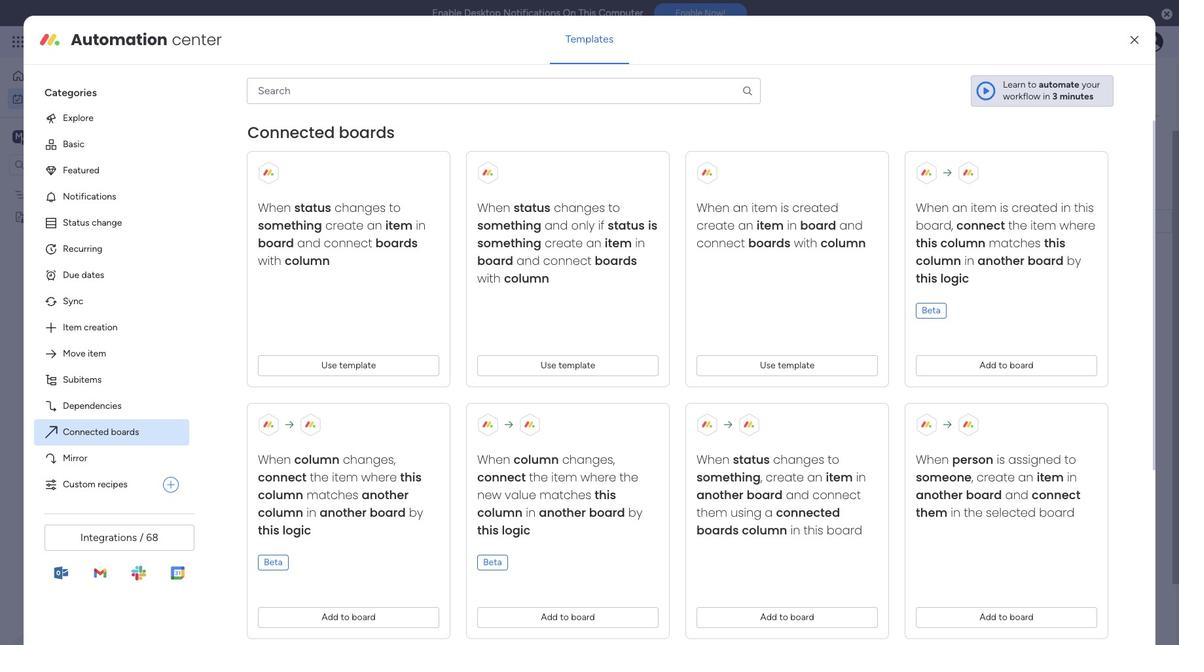 Task type: locate. For each thing, give the bounding box(es) containing it.
2 use from the left
[[541, 360, 557, 371]]

create
[[326, 217, 364, 234], [697, 217, 735, 234], [545, 235, 583, 251], [766, 470, 804, 486], [977, 470, 1015, 486]]

something inside when status changes to something , create an item in another board
[[697, 470, 761, 486]]

recurring
[[63, 244, 103, 255]]

item creation option
[[34, 315, 189, 341]]

main workspace
[[30, 130, 107, 142]]

use template button
[[258, 356, 439, 377], [477, 356, 659, 377], [697, 356, 878, 377]]

1 horizontal spatial them
[[916, 505, 948, 521]]

0 vertical spatial this
[[579, 7, 596, 19]]

if
[[598, 217, 605, 234]]

changes, up the another column
[[343, 452, 396, 468]]

week down today / 0 items
[[247, 307, 278, 324]]

this column for matches
[[916, 235, 1066, 269]]

beta for the item where
[[264, 557, 283, 568]]

connected down work
[[248, 122, 335, 143]]

1 horizontal spatial use template
[[541, 360, 596, 371]]

1 horizontal spatial plan
[[735, 217, 752, 228]]

integrations / 68 button
[[45, 525, 195, 551]]

1 created from the left
[[793, 200, 839, 216]]

value
[[505, 487, 536, 504]]

1 vertical spatial a
[[765, 505, 773, 521]]

matches inside the item where the new value matches
[[540, 487, 592, 504]]

2 horizontal spatial template
[[778, 360, 815, 371]]

2 horizontal spatial beta
[[922, 305, 941, 316]]

1 horizontal spatial with
[[477, 270, 501, 287]]

1 horizontal spatial status
[[1022, 189, 1049, 200]]

work up explore
[[44, 93, 64, 104]]

item inside when person is assigned to someone , create an item in another board and
[[1037, 470, 1064, 486]]

item creation
[[63, 322, 118, 333]]

1 vertical spatial none search field
[[193, 131, 316, 152]]

use for column
[[321, 360, 337, 371]]

status for when status changes   to something and only if status is something create an item in board and connect boards with column
[[514, 200, 551, 216]]

this column for the item where
[[258, 470, 422, 504]]

1 horizontal spatial enable
[[676, 8, 703, 19]]

, up and connect them using a
[[761, 470, 763, 486]]

another inside when status changes to something , create an item in another board
[[697, 487, 744, 504]]

2 horizontal spatial in another board by this logic
[[916, 253, 1082, 287]]

0 horizontal spatial template
[[339, 360, 376, 371]]

1 horizontal spatial a
[[765, 505, 773, 521]]

changes, for when column changes, connect the item where
[[343, 452, 396, 468]]

logic down the another column
[[283, 523, 311, 539]]

search image inside filter dashboard by text search field
[[301, 136, 311, 147]]

0 horizontal spatial work
[[44, 93, 64, 104]]

when for when status changes   to something and only if status is something create an item in board and connect boards with column
[[477, 200, 510, 216]]

in another board by this logic for the item where the new value matches
[[477, 505, 643, 539]]

0 vertical spatial marketing
[[31, 189, 72, 200]]

0 horizontal spatial with
[[258, 253, 282, 269]]

0 horizontal spatial created
[[793, 200, 839, 216]]

search image inside search field
[[742, 85, 754, 97]]

is up item in board
[[781, 200, 789, 216]]

1 horizontal spatial use
[[541, 360, 557, 371]]

1 vertical spatial marketing plan
[[692, 217, 752, 228]]

/
[[286, 189, 293, 206], [261, 260, 267, 276], [281, 307, 287, 324], [284, 354, 290, 371], [253, 401, 259, 418], [312, 449, 318, 465], [140, 532, 144, 544]]

explore
[[63, 113, 94, 124]]

enable desktop notifications on this computer
[[432, 7, 644, 19]]

, inside when person is assigned to someone , create an item in another board and
[[972, 470, 974, 486]]

week for this week
[[607, 217, 627, 227]]

my left "categories"
[[29, 93, 41, 104]]

,
[[761, 470, 763, 486], [972, 470, 974, 486]]

work right monday
[[106, 34, 129, 49]]

2 horizontal spatial changes
[[774, 452, 825, 468]]

1 vertical spatial work
[[44, 93, 64, 104]]

1 horizontal spatial dates
[[249, 189, 283, 206]]

item inside when status changes   to something create an item in board and connect boards with column
[[386, 217, 413, 234]]

and inside when person is assigned to someone , create an item in another board and
[[1006, 487, 1029, 504]]

0 horizontal spatial search image
[[301, 136, 311, 147]]

0 horizontal spatial connected boards
[[63, 427, 139, 438]]

0 inside without a date / 0 items
[[321, 453, 327, 464]]

boards
[[339, 122, 395, 143], [376, 235, 418, 251], [749, 235, 791, 251], [595, 253, 637, 269], [111, 427, 139, 438], [697, 523, 739, 539]]

changes,
[[343, 452, 396, 468], [562, 452, 615, 468]]

changes inside when status changes to something , create an item in another board
[[774, 452, 825, 468]]

1 horizontal spatial changes
[[554, 200, 605, 216]]

1 use template from the left
[[321, 360, 376, 371]]

matches
[[989, 235, 1041, 251], [303, 487, 362, 504], [540, 487, 592, 504]]

your workflow in
[[1003, 79, 1100, 102]]

1 vertical spatial connected boards
[[63, 427, 139, 438]]

0 horizontal spatial changes,
[[343, 452, 396, 468]]

this column down the when an item is created in this board,
[[916, 235, 1066, 269]]

status for when status changes to something , create an item in another board
[[733, 452, 770, 468]]

my work button
[[8, 88, 141, 109]]

this for this week /
[[221, 307, 244, 324]]

board inside when status changes to something , create an item in another board
[[747, 487, 783, 504]]

status up 'recurring'
[[63, 217, 89, 229]]

2 them from the left
[[916, 505, 948, 521]]

monday
[[58, 34, 103, 49]]

0 right date
[[321, 453, 327, 464]]

1 horizontal spatial beta
[[483, 557, 502, 568]]

1 vertical spatial plan
[[735, 217, 752, 228]]

0 horizontal spatial status
[[63, 217, 89, 229]]

board inside when person is assigned to someone , create an item in another board and
[[966, 487, 1002, 504]]

when for when status changes   to something create an item in board and connect boards with column
[[258, 200, 291, 216]]

0 horizontal spatial marketing
[[31, 189, 72, 200]]

workspace
[[56, 130, 107, 142]]

connect inside when column changes, connect
[[477, 470, 526, 486]]

workflow
[[1003, 91, 1041, 102]]

option
[[0, 183, 167, 185]]

this week
[[589, 217, 627, 227]]

changes for only
[[554, 200, 605, 216]]

when
[[258, 200, 291, 216], [477, 200, 510, 216], [697, 200, 730, 216], [916, 200, 949, 216], [258, 452, 291, 468], [477, 452, 510, 468], [697, 452, 730, 468], [916, 452, 949, 468]]

change
[[92, 217, 122, 229]]

center
[[172, 29, 222, 50]]

0 horizontal spatial marketing plan
[[31, 189, 91, 200]]

move item
[[63, 348, 106, 360]]

use template for board
[[541, 360, 596, 371]]

recipes
[[98, 479, 128, 490]]

boards inside when status changes   to something create an item in board and connect boards with column
[[376, 235, 418, 251]]

0 horizontal spatial them
[[697, 505, 728, 521]]

connect inside when status changes   to something create an item in board and connect boards with column
[[324, 235, 372, 251]]

0 horizontal spatial a
[[270, 449, 278, 465]]

1 horizontal spatial where
[[581, 470, 617, 486]]

minutes
[[1060, 91, 1094, 102]]

home image
[[12, 69, 25, 83]]

dates right 'due'
[[82, 270, 104, 281]]

0 vertical spatial connected boards
[[248, 122, 395, 143]]

status up the working on it on the top right of page
[[1022, 189, 1049, 200]]

changes, for when column changes, connect
[[562, 452, 615, 468]]

changes inside when status changes   to something create an item in board and connect boards with column
[[335, 200, 386, 216]]

this inside the when an item is created in this board,
[[1075, 200, 1094, 216]]

something for when status changes   to something create an item in board and connect boards with column
[[258, 217, 322, 234]]

matches for new
[[540, 487, 592, 504]]

use template button for column
[[258, 356, 439, 377]]

1 vertical spatial search image
[[301, 136, 311, 147]]

68
[[146, 532, 159, 544]]

in inside when person is assigned to someone , create an item in another board and
[[1068, 470, 1077, 486]]

in another board by this logic down the item where the new value matches
[[477, 505, 643, 539]]

1 vertical spatial status
[[63, 217, 89, 229]]

boards inside when status changes   to something and only if status is something create an item in board and connect boards with column
[[595, 253, 637, 269]]

person
[[953, 452, 994, 468]]

my
[[196, 76, 227, 105], [29, 93, 41, 104]]

2 , from the left
[[972, 470, 974, 486]]

created for the item where
[[1012, 200, 1058, 216]]

work
[[106, 34, 129, 49], [44, 93, 64, 104]]

a inside and connect them using a
[[765, 505, 773, 521]]

1 vertical spatial notifications
[[63, 191, 116, 202]]

1 horizontal spatial marketing
[[692, 217, 733, 228]]

items inside next week / 0 items
[[301, 358, 324, 369]]

in another board by this logic down when column changes, connect the item where
[[258, 505, 423, 539]]

2 changes, from the left
[[562, 452, 615, 468]]

assigned
[[1009, 452, 1062, 468]]

changes right 1
[[335, 200, 386, 216]]

create inside when status changes to something , create an item in another board
[[766, 470, 804, 486]]

workspace image
[[12, 129, 26, 144]]

explore option
[[34, 105, 189, 132]]

use
[[321, 360, 337, 371], [541, 360, 557, 371], [760, 360, 776, 371]]

0 horizontal spatial my
[[29, 93, 41, 104]]

2 horizontal spatial this column
[[916, 235, 1066, 269]]

1 horizontal spatial in another board by this logic
[[477, 505, 643, 539]]

this column down when column changes, connect
[[477, 487, 616, 521]]

is right this week on the top of page
[[648, 217, 658, 234]]

0 inside next week / 0 items
[[293, 358, 299, 369]]

custom recipes
[[63, 479, 128, 490]]

0 vertical spatial connected
[[248, 122, 335, 143]]

next week / 0 items
[[221, 354, 324, 371]]

0 horizontal spatial notifications
[[63, 191, 116, 202]]

1 vertical spatial with
[[258, 253, 282, 269]]

something for when status changes   to something and only if status is something create an item in board and connect boards with column
[[477, 217, 542, 234]]

notifications option
[[34, 184, 189, 210]]

an inside the when an item is created in this board,
[[953, 200, 968, 216]]

1 horizontal spatial notifications
[[503, 7, 561, 19]]

them down 'someone' at right bottom
[[916, 505, 948, 521]]

Filter dashboard by text search field
[[193, 131, 316, 152]]

1 vertical spatial dates
[[82, 270, 104, 281]]

an
[[733, 200, 749, 216], [953, 200, 968, 216], [367, 217, 382, 234], [738, 217, 754, 234], [586, 235, 602, 251], [808, 470, 823, 486], [1019, 470, 1034, 486]]

status
[[1022, 189, 1049, 200], [63, 217, 89, 229]]

1 horizontal spatial connected
[[248, 122, 335, 143]]

1 horizontal spatial search image
[[742, 85, 754, 97]]

0 horizontal spatial ,
[[761, 470, 763, 486]]

2 use template button from the left
[[477, 356, 659, 377]]

is
[[781, 200, 789, 216], [1000, 200, 1009, 216], [648, 217, 658, 234], [997, 452, 1006, 468]]

dates for due
[[82, 270, 104, 281]]

0 horizontal spatial where
[[361, 470, 397, 486]]

0 vertical spatial with
[[794, 235, 818, 251]]

1 use from the left
[[321, 360, 337, 371]]

1 vertical spatial marketing
[[692, 217, 733, 228]]

2 horizontal spatial use
[[760, 360, 776, 371]]

notifications
[[503, 7, 561, 19], [63, 191, 116, 202]]

this
[[1075, 200, 1094, 216], [916, 235, 938, 251], [1045, 235, 1066, 251], [916, 270, 938, 287], [400, 470, 422, 486], [595, 487, 616, 504], [258, 523, 280, 539], [477, 523, 499, 539], [804, 523, 824, 539]]

1 horizontal spatial connected boards
[[248, 122, 395, 143]]

0 vertical spatial plan
[[74, 189, 91, 200]]

item inside the connect the item where this column matches
[[1031, 217, 1057, 234]]

this column for the item where the new value matches
[[477, 487, 616, 521]]

1 horizontal spatial use template button
[[477, 356, 659, 377]]

0 vertical spatial week
[[607, 217, 627, 227]]

an inside when status changes   to something create an item in board and connect boards with column
[[367, 217, 382, 234]]

in
[[1043, 91, 1051, 102], [1062, 200, 1071, 216], [416, 217, 426, 234], [787, 217, 797, 234], [635, 235, 645, 251], [965, 253, 975, 269], [857, 470, 866, 486], [1068, 470, 1077, 486], [307, 505, 316, 521], [526, 505, 536, 521], [951, 505, 961, 521], [791, 523, 801, 539]]

in another board by this logic down the connect the item where this column matches
[[916, 253, 1082, 287]]

logic for matches
[[941, 270, 970, 287]]

when inside the when an item is created in this board,
[[916, 200, 949, 216]]

date
[[281, 449, 309, 465]]

1 horizontal spatial matches
[[540, 487, 592, 504]]

0 horizontal spatial use
[[321, 360, 337, 371]]

1 changes, from the left
[[343, 452, 396, 468]]

created up item in board
[[793, 200, 839, 216]]

connected boards inside option
[[63, 427, 139, 438]]

notifications up status change
[[63, 191, 116, 202]]

enable for enable desktop notifications on this computer
[[432, 7, 462, 19]]

in another board by this logic for matches
[[916, 253, 1082, 287]]

marketing plan down the board in the right of the page
[[692, 217, 752, 228]]

my inside button
[[29, 93, 41, 104]]

create inside when status changes   to something create an item in board and connect boards with column
[[326, 217, 364, 234]]

1 vertical spatial connected
[[63, 427, 109, 438]]

0 horizontal spatial enable
[[432, 7, 462, 19]]

3 template from the left
[[778, 360, 815, 371]]

0 horizontal spatial use template button
[[258, 356, 439, 377]]

plan down the featured
[[74, 189, 91, 200]]

a right the using
[[765, 505, 773, 521]]

logic down value
[[502, 523, 531, 539]]

connect
[[957, 217, 1005, 234], [324, 235, 372, 251], [697, 235, 745, 251], [543, 253, 592, 269], [258, 470, 307, 486], [477, 470, 526, 486], [813, 487, 861, 504], [1032, 487, 1081, 504]]

use template for column
[[321, 360, 376, 371]]

0 horizontal spatial logic
[[283, 523, 311, 539]]

1 horizontal spatial marketing plan
[[692, 217, 752, 228]]

is up 'working' at the top of the page
[[1000, 200, 1009, 216]]

something inside when status changes   to something create an item in board and connect boards with column
[[258, 217, 322, 234]]

logic for the item where the new value matches
[[502, 523, 531, 539]]

0 horizontal spatial plan
[[74, 189, 91, 200]]

created up the working on it on the top right of page
[[1012, 200, 1058, 216]]

column inside when column changes, connect
[[514, 452, 559, 468]]

connected down dependencies
[[63, 427, 109, 438]]

notifications left on
[[503, 7, 561, 19]]

2 vertical spatial with
[[477, 270, 501, 287]]

when person is assigned to someone , create an item in another board and
[[916, 452, 1077, 504]]

kendall parks image
[[1143, 31, 1164, 52]]

matches down when column changes, connect
[[540, 487, 592, 504]]

featured
[[63, 165, 100, 176]]

when for when column changes, connect the item where
[[258, 452, 291, 468]]

1 horizontal spatial my
[[196, 76, 227, 105]]

week right 'next'
[[250, 354, 281, 371]]

week for next week / 0 items
[[250, 354, 281, 371]]

logic down board,
[[941, 270, 970, 287]]

changes
[[335, 200, 386, 216], [554, 200, 605, 216], [774, 452, 825, 468]]

enable for enable now!
[[676, 8, 703, 19]]

none search field search for a column type
[[247, 78, 761, 104]]

work inside button
[[44, 93, 64, 104]]

None search field
[[247, 78, 761, 104], [193, 131, 316, 152]]

2 horizontal spatial where
[[1060, 217, 1096, 234]]

marketing plan link
[[690, 210, 811, 234]]

template for column
[[339, 360, 376, 371]]

when inside when status changes   to something and only if status is something create an item in board and connect boards with column
[[477, 200, 510, 216]]

basic option
[[34, 132, 189, 158]]

create inside when person is assigned to someone , create an item in another board and
[[977, 470, 1015, 486]]

when inside when column changes, connect the item where
[[258, 452, 291, 468]]

0 vertical spatial marketing plan
[[31, 189, 91, 200]]

in inside the when an item is created in this board,
[[1062, 200, 1071, 216]]

today / 0 items
[[221, 260, 301, 276]]

1 them from the left
[[697, 505, 728, 521]]

1 vertical spatial week
[[247, 307, 278, 324]]

enable
[[432, 7, 462, 19], [676, 8, 703, 19]]

logic
[[941, 270, 970, 287], [283, 523, 311, 539], [502, 523, 531, 539]]

enable left desktop
[[432, 7, 462, 19]]

3 minutes
[[1053, 91, 1094, 102]]

2 horizontal spatial logic
[[941, 270, 970, 287]]

0 horizontal spatial this column
[[258, 470, 422, 504]]

on
[[1044, 216, 1055, 227]]

when inside when column changes, connect
[[477, 452, 510, 468]]

3 use template button from the left
[[697, 356, 878, 377]]

enable inside button
[[676, 8, 703, 19]]

items inside the later / 0 items
[[270, 405, 293, 417]]

created
[[793, 200, 839, 216], [1012, 200, 1058, 216]]

when inside when status changes   to something create an item in board and connect boards with column
[[258, 200, 291, 216]]

them left the using
[[697, 505, 728, 521]]

2 vertical spatial this
[[221, 307, 244, 324]]

0 vertical spatial search image
[[742, 85, 754, 97]]

/ left 68
[[140, 532, 144, 544]]

2 horizontal spatial use template button
[[697, 356, 878, 377]]

use template
[[321, 360, 376, 371], [541, 360, 596, 371], [760, 360, 815, 371]]

2 horizontal spatial use template
[[760, 360, 815, 371]]

0 horizontal spatial changes
[[335, 200, 386, 216]]

column inside the another column
[[258, 505, 303, 521]]

hide
[[345, 136, 365, 147]]

2 use template from the left
[[541, 360, 596, 371]]

0 horizontal spatial connected
[[63, 427, 109, 438]]

recurring option
[[34, 236, 189, 263]]

0 up the later / 0 items on the bottom left
[[293, 358, 299, 369]]

something
[[258, 217, 322, 234], [477, 217, 542, 234], [477, 235, 542, 251], [697, 470, 761, 486]]

0 right the later
[[262, 405, 268, 417]]

/ right the today
[[261, 260, 267, 276]]

week right if
[[607, 217, 627, 227]]

changes, up the item where the new value matches
[[562, 452, 615, 468]]

plan down the board in the right of the page
[[735, 217, 752, 228]]

3 use template from the left
[[760, 360, 815, 371]]

matches inside the connect the item where this column matches
[[989, 235, 1041, 251]]

1 horizontal spatial logic
[[502, 523, 531, 539]]

create inside when status changes   to something and only if status is something create an item in board and connect boards with column
[[545, 235, 583, 251]]

3 use from the left
[[760, 360, 776, 371]]

0 horizontal spatial dates
[[82, 270, 104, 281]]

0 right the today
[[270, 264, 276, 275]]

when status changes   to something and only if status is something create an item in board and connect boards with column
[[477, 200, 658, 287]]

changes up only
[[554, 200, 605, 216]]

boards inside option
[[111, 427, 139, 438]]

to inside when status changes to something , create an item in another board
[[828, 452, 840, 468]]

1 horizontal spatial work
[[106, 34, 129, 49]]

another inside when person is assigned to someone , create an item in another board and
[[916, 487, 963, 504]]

with inside when status changes   to something and only if status is something create an item in board and connect boards with column
[[477, 270, 501, 287]]

1 horizontal spatial ,
[[972, 470, 974, 486]]

enable left now!
[[676, 8, 703, 19]]

this
[[579, 7, 596, 19], [589, 217, 605, 227], [221, 307, 244, 324]]

item inside the item where the new value matches
[[552, 470, 577, 486]]

column inside the connect the item where this column matches
[[941, 235, 986, 251]]

2 created from the left
[[1012, 200, 1058, 216]]

notifications inside option
[[63, 191, 116, 202]]

0 vertical spatial notifications
[[503, 7, 561, 19]]

an inside when status changes to something , create an item in another board
[[808, 470, 823, 486]]

1 use template button from the left
[[258, 356, 439, 377]]

the item where the new value matches
[[477, 470, 639, 504]]

status inside when status changes   to something create an item in board and connect boards with column
[[294, 200, 331, 216]]

, down person
[[972, 470, 974, 486]]

changes up and connect them using a
[[774, 452, 825, 468]]

search image
[[742, 85, 754, 97], [301, 136, 311, 147]]

0 horizontal spatial matches
[[303, 487, 362, 504]]

0 vertical spatial work
[[106, 34, 129, 49]]

this column down date
[[258, 470, 422, 504]]

0 vertical spatial none search field
[[247, 78, 761, 104]]

lottie animation element
[[0, 513, 167, 646]]

board,
[[916, 217, 954, 234]]

them inside and connect them using a
[[697, 505, 728, 521]]

creation
[[84, 322, 118, 333]]

item
[[302, 193, 320, 204], [752, 200, 778, 216], [971, 200, 997, 216], [386, 217, 413, 234], [757, 217, 784, 234], [1031, 217, 1057, 234], [605, 235, 632, 251], [88, 348, 106, 360], [332, 470, 358, 486], [552, 470, 577, 486], [826, 470, 853, 486], [1037, 470, 1064, 486]]

due dates option
[[34, 263, 189, 289]]

1 template from the left
[[339, 360, 376, 371]]

created for in
[[793, 200, 839, 216]]

template for board
[[559, 360, 596, 371]]

my work
[[29, 93, 64, 104]]

custom
[[63, 479, 95, 490]]

categories heading
[[34, 75, 189, 105]]

1 horizontal spatial this column
[[477, 487, 616, 521]]

items
[[390, 136, 413, 147], [278, 264, 301, 275], [301, 358, 324, 369], [270, 405, 293, 417], [329, 453, 352, 464]]

and
[[545, 217, 568, 234], [840, 217, 863, 234], [297, 235, 321, 251], [517, 253, 540, 269], [786, 487, 810, 504], [1006, 487, 1029, 504]]

subitems option
[[34, 367, 189, 394]]

list box
[[0, 181, 167, 405]]

is right person
[[997, 452, 1006, 468]]

matches down when column changes, connect the item where
[[303, 487, 362, 504]]

0 vertical spatial dates
[[249, 189, 283, 206]]

status inside option
[[63, 217, 89, 229]]

them
[[697, 505, 728, 521], [916, 505, 948, 521]]

marketing plan up the "notes"
[[31, 189, 91, 200]]

matches down 'working' at the top of the page
[[989, 235, 1041, 251]]

this week /
[[221, 307, 290, 324]]

Search in workspace field
[[28, 157, 109, 172]]

boards with column
[[749, 235, 866, 251]]

1 horizontal spatial changes,
[[562, 452, 615, 468]]

status for when status changes   to something create an item in board and connect boards with column
[[294, 200, 331, 216]]

2 vertical spatial week
[[250, 354, 281, 371]]

0 horizontal spatial by
[[409, 505, 423, 521]]

status inside when status changes to something , create an item in another board
[[733, 452, 770, 468]]

0 vertical spatial status
[[1022, 189, 1049, 200]]

changes inside when status changes   to something and only if status is something create an item in board and connect boards with column
[[554, 200, 605, 216]]

automate
[[1039, 79, 1080, 90]]

2 horizontal spatial matches
[[989, 235, 1041, 251]]

dates left 1
[[249, 189, 283, 206]]

my work
[[196, 76, 284, 105]]

marketing plan inside marketing plan link
[[692, 217, 752, 228]]

1 , from the left
[[761, 470, 763, 486]]

changes for create
[[774, 452, 825, 468]]

add to board button
[[916, 356, 1098, 377], [258, 608, 439, 629], [477, 608, 659, 629], [697, 608, 878, 629], [916, 608, 1098, 629]]

my left work
[[196, 76, 227, 105]]

dates inside option
[[82, 270, 104, 281]]

2 template from the left
[[559, 360, 596, 371]]

week
[[607, 217, 627, 227], [247, 307, 278, 324], [250, 354, 281, 371]]

a left date
[[270, 449, 278, 465]]

due
[[63, 270, 79, 281]]

1 horizontal spatial created
[[1012, 200, 1058, 216]]

Search for a column type search field
[[247, 78, 761, 104]]

changes for an
[[335, 200, 386, 216]]

board
[[801, 217, 837, 234], [258, 235, 294, 251], [477, 253, 514, 269], [1028, 253, 1064, 269], [1010, 360, 1034, 371], [747, 487, 783, 504], [966, 487, 1002, 504], [370, 505, 406, 521], [589, 505, 625, 521], [1040, 505, 1075, 521], [827, 523, 863, 539], [352, 612, 376, 623], [571, 612, 595, 623], [791, 612, 815, 623], [1010, 612, 1034, 623]]



Task type: vqa. For each thing, say whether or not it's contained in the screenshot.
in another board by this logic for matches
yes



Task type: describe. For each thing, give the bounding box(es) containing it.
help
[[1079, 613, 1103, 626]]

in inside when status changes   to something create an item in board and connect boards with column
[[416, 217, 426, 234]]

them inside connect them
[[916, 505, 948, 521]]

connected boards option
[[34, 420, 189, 446]]

without
[[221, 449, 267, 465]]

when status changes   to something create an item in board and connect boards with column
[[258, 200, 426, 269]]

when an item is created in this board,
[[916, 200, 1094, 234]]

computer
[[599, 7, 644, 19]]

today
[[221, 260, 258, 276]]

search image for search for a column type search field
[[742, 85, 754, 97]]

when column changes, connect the item where
[[258, 452, 400, 486]]

and inside and connect them using a
[[786, 487, 810, 504]]

item inside the when an item is created in this board,
[[971, 200, 997, 216]]

matches for this
[[989, 235, 1041, 251]]

is inside when status changes   to something and only if status is something create an item in board and connect boards with column
[[648, 217, 658, 234]]

in this board
[[788, 523, 863, 539]]

the inside when column changes, connect the item where
[[310, 470, 329, 486]]

create inside when an item is created create an
[[697, 217, 735, 234]]

to inside when status changes   to something and only if status is something create an item in board and connect boards with column
[[609, 200, 620, 216]]

3
[[1053, 91, 1058, 102]]

only
[[571, 217, 595, 234]]

when column changes, connect
[[477, 452, 615, 486]]

connect inside connect them
[[1032, 487, 1081, 504]]

the inside the connect the item where this column matches
[[1009, 217, 1028, 234]]

notes
[[31, 211, 56, 222]]

mirror option
[[34, 446, 189, 472]]

where inside the connect the item where this column matches
[[1060, 217, 1096, 234]]

main
[[30, 130, 53, 142]]

see plans image
[[217, 34, 229, 50]]

by for matches
[[1067, 253, 1082, 269]]

item inside when column changes, connect the item where
[[332, 470, 358, 486]]

9
[[950, 216, 955, 226]]

this inside the connect the item where this column matches
[[916, 235, 938, 251]]

/ right 'next'
[[284, 354, 290, 371]]

enable now!
[[676, 8, 726, 19]]

and connect
[[697, 217, 863, 251]]

without a date / 0 items
[[221, 449, 352, 465]]

select product image
[[12, 35, 25, 48]]

connected inside option
[[63, 427, 109, 438]]

custom recipes option
[[34, 472, 158, 498]]

due dates
[[63, 270, 104, 281]]

m
[[15, 131, 23, 142]]

and inside and connect
[[840, 217, 863, 234]]

management
[[132, 34, 204, 49]]

when for when status changes to something , create an item in another board
[[697, 452, 730, 468]]

when status changes to something , create an item in another board
[[697, 452, 866, 504]]

beta for the item where the new value matches
[[483, 557, 502, 568]]

an inside when status changes   to something and only if status is something create an item in board and connect boards with column
[[586, 235, 602, 251]]

1
[[296, 193, 299, 204]]

past dates / 1 item
[[221, 189, 320, 206]]

plan inside marketing plan link
[[735, 217, 752, 228]]

integrations
[[80, 532, 137, 544]]

dependencies option
[[34, 394, 189, 420]]

later
[[221, 401, 250, 418]]

connect them
[[916, 487, 1081, 521]]

and connect them using a
[[697, 487, 861, 521]]

my for my work
[[196, 76, 227, 105]]

new
[[477, 487, 502, 504]]

group
[[610, 189, 636, 200]]

basic
[[63, 139, 85, 150]]

column inside when status changes   to something create an item in board and connect boards with column
[[285, 253, 330, 269]]

another inside the another column
[[362, 487, 409, 504]]

it
[[1057, 216, 1062, 227]]

working on it
[[1008, 216, 1062, 227]]

status for status
[[1022, 189, 1049, 200]]

desktop
[[464, 7, 501, 19]]

customize
[[439, 136, 483, 147]]

column inside when status changes   to something and only if status is something create an item in board and connect boards with column
[[504, 270, 550, 287]]

item inside when status changes   to something and only if status is something create an item in board and connect boards with column
[[605, 235, 632, 251]]

status change
[[63, 217, 122, 229]]

items inside today / 0 items
[[278, 264, 301, 275]]

learn to automate
[[1003, 79, 1080, 90]]

/ left 1
[[286, 189, 293, 206]]

connect inside and connect
[[697, 235, 745, 251]]

someone
[[916, 470, 972, 486]]

list box containing marketing plan
[[0, 181, 167, 405]]

and inside when status changes   to something create an item in board and connect boards with column
[[297, 235, 321, 251]]

2 horizontal spatial with
[[794, 235, 818, 251]]

0 horizontal spatial in another board by this logic
[[258, 505, 423, 539]]

board inside when status changes   to something and only if status is something create an item in board and connect boards with column
[[477, 253, 514, 269]]

beta for matches
[[922, 305, 941, 316]]

move
[[63, 348, 86, 360]]

selected
[[986, 505, 1036, 521]]

featured option
[[34, 158, 189, 184]]

/ up next week / 0 items
[[281, 307, 287, 324]]

dates for past
[[249, 189, 283, 206]]

when for when an item is created in this board,
[[916, 200, 949, 216]]

in inside when status changes to something , create an item in another board
[[857, 470, 866, 486]]

is inside when person is assigned to someone , create an item in another board and
[[997, 452, 1006, 468]]

enable now! button
[[654, 3, 747, 23]]

, inside when status changes to something , create an item in another board
[[761, 470, 763, 486]]

your
[[1082, 79, 1100, 90]]

status change option
[[34, 210, 189, 236]]

templates button
[[550, 24, 630, 55]]

connect inside when column changes, connect the item where
[[258, 470, 307, 486]]

monday work management
[[58, 34, 204, 49]]

where inside the item where the new value matches
[[581, 470, 617, 486]]

0 inside today / 0 items
[[270, 264, 276, 275]]

board
[[739, 189, 763, 200]]

v2 overdue deadline image
[[903, 215, 913, 228]]

connected
[[777, 505, 840, 521]]

when for when an item is created create an
[[697, 200, 730, 216]]

none search field filter dashboard by text
[[193, 131, 316, 152]]

column inside the connected boards column
[[742, 523, 788, 539]]

column inside when column changes, connect the item where
[[294, 452, 340, 468]]

by for the item where the new value matches
[[629, 505, 643, 521]]

automation
[[71, 29, 168, 50]]

this for this week
[[589, 217, 605, 227]]

sync option
[[34, 289, 189, 315]]

/ right date
[[312, 449, 318, 465]]

item
[[63, 322, 82, 333]]

use for board
[[541, 360, 557, 371]]

subitems
[[63, 375, 102, 386]]

/ inside button
[[140, 532, 144, 544]]

lottie animation image
[[0, 513, 167, 646]]

item inside move item option
[[88, 348, 106, 360]]

items inside without a date / 0 items
[[329, 453, 352, 464]]

next
[[221, 354, 247, 371]]

done
[[367, 136, 388, 147]]

/ right the later
[[253, 401, 259, 418]]

on
[[563, 7, 576, 19]]

item inside past dates / 1 item
[[302, 193, 320, 204]]

connect inside the connect the item where this column matches
[[957, 217, 1005, 234]]

with inside when status changes   to something create an item in board and connect boards with column
[[258, 253, 282, 269]]

item in board
[[757, 217, 837, 234]]

using
[[731, 505, 762, 521]]

nov
[[932, 216, 948, 226]]

boards inside the connected boards column
[[697, 523, 739, 539]]

week for this week /
[[247, 307, 278, 324]]

0 vertical spatial a
[[270, 449, 278, 465]]

sync
[[63, 296, 83, 307]]

hide done items
[[345, 136, 413, 147]]

mirror
[[63, 453, 87, 464]]

work for monday
[[106, 34, 129, 49]]

work
[[232, 76, 284, 105]]

board inside when status changes   to something create an item in board and connect boards with column
[[258, 235, 294, 251]]

something for when status changes to something , create an item in another board
[[697, 470, 761, 486]]

in inside when status changes   to something and only if status is something create an item in board and connect boards with column
[[635, 235, 645, 251]]

connect the item where this column matches
[[916, 217, 1096, 251]]

status for status change
[[63, 217, 89, 229]]

categories
[[45, 86, 97, 99]]

search image for filter dashboard by text search field
[[301, 136, 311, 147]]

learn
[[1003, 79, 1026, 90]]

to inside when status changes   to something create an item in board and connect boards with column
[[389, 200, 401, 216]]

use template button for board
[[477, 356, 659, 377]]

when for when column changes, connect
[[477, 452, 510, 468]]

connect inside and connect them using a
[[813, 487, 861, 504]]

0 inside the later / 0 items
[[262, 405, 268, 417]]

where inside when column changes, connect the item where
[[361, 470, 397, 486]]

in the selected board
[[948, 505, 1075, 521]]

dapulse close image
[[1162, 8, 1173, 21]]

when for when person is assigned to someone , create an item in another board and
[[916, 452, 949, 468]]

connected boards column
[[697, 505, 840, 539]]

automation center
[[71, 29, 222, 50]]

is inside when an item is created create an
[[781, 200, 789, 216]]

working
[[1008, 216, 1042, 227]]

to inside when person is assigned to someone , create an item in another board and
[[1065, 452, 1077, 468]]

item inside when status changes to something , create an item in another board
[[826, 470, 853, 486]]

help button
[[1068, 608, 1114, 630]]

later / 0 items
[[221, 401, 293, 418]]

marketing plan inside list box
[[31, 189, 91, 200]]

automation  center image
[[39, 29, 60, 50]]

plan inside list box
[[74, 189, 91, 200]]

my for my work
[[29, 93, 41, 104]]

move item option
[[34, 341, 189, 367]]

in inside your workflow in
[[1043, 91, 1051, 102]]

an inside when person is assigned to someone , create an item in another board and
[[1019, 470, 1034, 486]]

item inside when an item is created create an
[[752, 200, 778, 216]]

categories list box
[[34, 75, 200, 498]]

nov 9
[[932, 216, 955, 226]]

work for my
[[44, 93, 64, 104]]

private board image
[[14, 211, 26, 223]]

workspace selection element
[[12, 129, 109, 146]]

is inside the when an item is created in this board,
[[1000, 200, 1009, 216]]

connect inside when status changes   to something and only if status is something create an item in board and connect boards with column
[[543, 253, 592, 269]]



